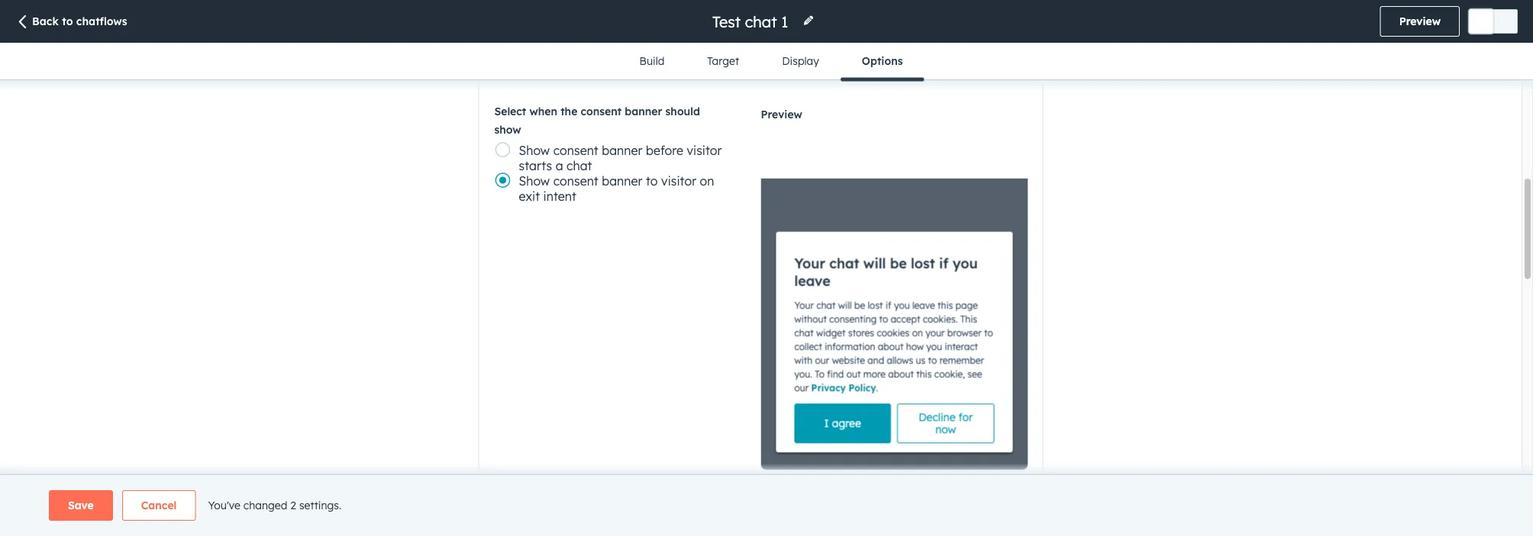 Task type: describe. For each thing, give the bounding box(es) containing it.
if for your chat will be lost if you leave
[[939, 255, 949, 272]]

i agree
[[824, 416, 861, 430]]

to inside button
[[62, 15, 73, 28]]

chat up collect
[[794, 327, 814, 338]]

to right browser
[[984, 327, 993, 338]]

1 horizontal spatial this
[[938, 299, 953, 311]]

starts
[[519, 158, 552, 173]]

decline
[[919, 410, 956, 424]]

0 vertical spatial about
[[878, 340, 904, 352]]

build button
[[618, 43, 686, 79]]

your chat will be lost if you leave
[[794, 255, 978, 289]]

show consent banner to visitor on exit intent
[[519, 173, 714, 204]]

back to chatflows
[[32, 15, 127, 28]]

your
[[926, 327, 945, 338]]

allows
[[887, 354, 913, 366]]

cookies
[[877, 327, 910, 338]]

preview button
[[1380, 6, 1460, 37]]

cookies.
[[923, 313, 958, 324]]

out
[[847, 368, 861, 379]]

display
[[782, 54, 819, 68]]

a
[[556, 158, 563, 173]]

chatflows
[[76, 15, 127, 28]]

options
[[862, 54, 903, 68]]

consent for chat
[[553, 143, 598, 158]]

you.
[[794, 368, 812, 379]]

chat up the without
[[817, 299, 836, 311]]

show
[[494, 123, 521, 136]]

policy
[[849, 382, 876, 393]]

target button
[[686, 43, 761, 79]]

page
[[956, 299, 978, 311]]

cancel
[[141, 499, 177, 512]]

information
[[825, 340, 875, 352]]

this
[[960, 313, 977, 324]]

decline for now button
[[897, 403, 995, 443]]

show for exit
[[519, 173, 550, 189]]

be for your chat will be lost if you leave this page without consenting to accept cookies. this chat widget stores cookies on your browser to collect information about how you interact with our website and allows us to remember you. to find out more about this cookie, see our
[[854, 299, 865, 311]]

leave for your chat will be lost if you leave
[[794, 272, 831, 289]]

remember
[[940, 354, 984, 366]]

to right us
[[928, 354, 937, 366]]

see
[[968, 368, 982, 379]]

before
[[646, 143, 683, 158]]

consent inside select when the consent banner should show
[[581, 105, 622, 118]]

chat inside "show consent banner before visitor starts a chat"
[[567, 158, 592, 173]]

select
[[494, 105, 526, 118]]

privacy policy .
[[811, 382, 878, 393]]

lost for your chat will be lost if you leave this page without consenting to accept cookies. this chat widget stores cookies on your browser to collect information about how you interact with our website and allows us to remember you. to find out more about this cookie, see our
[[868, 299, 883, 311]]

2
[[290, 499, 296, 512]]

privacy policy link
[[811, 382, 876, 393]]

how
[[906, 340, 924, 352]]

will for your chat will be lost if you leave
[[863, 255, 886, 272]]

0 horizontal spatial preview
[[761, 107, 802, 121]]

now
[[935, 422, 956, 436]]

should
[[665, 105, 700, 118]]

settings.
[[299, 499, 341, 512]]

on inside show consent banner to visitor on exit intent
[[700, 173, 714, 189]]



Task type: locate. For each thing, give the bounding box(es) containing it.
0 horizontal spatial lost
[[868, 299, 883, 311]]

preview
[[1399, 15, 1441, 28], [761, 107, 802, 121]]

consent inside show consent banner to visitor on exit intent
[[553, 173, 598, 189]]

find
[[827, 368, 844, 379]]

for
[[959, 410, 973, 424]]

your inside 'your chat will be lost if you leave'
[[794, 255, 825, 272]]

1 horizontal spatial you
[[926, 340, 942, 352]]

to
[[62, 15, 73, 28], [646, 173, 658, 189], [879, 313, 888, 324], [984, 327, 993, 338], [928, 354, 937, 366]]

visitor down before
[[661, 173, 696, 189]]

consent down select when the consent banner should show
[[553, 143, 598, 158]]

leave up cookies.
[[912, 299, 935, 311]]

0 vertical spatial banner
[[625, 105, 662, 118]]

0 vertical spatial your
[[794, 255, 825, 272]]

0 vertical spatial show
[[519, 143, 550, 158]]

1 vertical spatial lost
[[868, 299, 883, 311]]

our down you. on the bottom right of page
[[794, 382, 809, 393]]

0 vertical spatial lost
[[911, 255, 935, 272]]

1 show from the top
[[519, 143, 550, 158]]

show
[[519, 143, 550, 158], [519, 173, 550, 189]]

decline for now
[[919, 410, 973, 436]]

visitor inside show consent banner to visitor on exit intent
[[661, 173, 696, 189]]

1 vertical spatial about
[[888, 368, 914, 379]]

consent inside "show consent banner before visitor starts a chat"
[[553, 143, 598, 158]]

this down us
[[916, 368, 932, 379]]

without
[[794, 313, 827, 324]]

you
[[953, 255, 978, 272], [894, 299, 910, 311], [926, 340, 942, 352]]

1 vertical spatial your
[[794, 299, 814, 311]]

consent right the at top left
[[581, 105, 622, 118]]

1 vertical spatial you
[[894, 299, 910, 311]]

0 vertical spatial visitor
[[687, 143, 722, 158]]

navigation
[[618, 43, 924, 81]]

save
[[68, 499, 94, 512]]

1 your from the top
[[794, 255, 825, 272]]

chat inside 'your chat will be lost if you leave'
[[829, 255, 859, 272]]

more
[[863, 368, 886, 379]]

document
[[794, 298, 995, 394]]

0 vertical spatial our
[[815, 354, 829, 366]]

visitor for before
[[687, 143, 722, 158]]

show for a
[[519, 143, 550, 158]]

banner inside show consent banner to visitor on exit intent
[[602, 173, 643, 189]]

cancel button
[[122, 490, 196, 521]]

browser
[[947, 327, 982, 338]]

you inside 'your chat will be lost if you leave'
[[953, 255, 978, 272]]

you down your
[[926, 340, 942, 352]]

this up cookies.
[[938, 299, 953, 311]]

banner
[[625, 105, 662, 118], [602, 143, 643, 158], [602, 173, 643, 189]]

2 vertical spatial banner
[[602, 173, 643, 189]]

be
[[890, 255, 907, 272], [854, 299, 865, 311]]

1 vertical spatial banner
[[602, 143, 643, 158]]

on inside your chat will be lost if you leave this page without consenting to accept cookies. this chat widget stores cookies on your browser to collect information about how you interact with our website and allows us to remember you. to find out more about this cookie, see our
[[912, 327, 923, 338]]

to
[[815, 368, 825, 379]]

0 horizontal spatial leave
[[794, 272, 831, 289]]

be up the accept
[[890, 255, 907, 272]]

with
[[794, 354, 813, 366]]

changed
[[243, 499, 287, 512]]

0 vertical spatial leave
[[794, 272, 831, 289]]

chat
[[567, 158, 592, 173], [829, 255, 859, 272], [817, 299, 836, 311], [794, 327, 814, 338]]

1 vertical spatial be
[[854, 299, 865, 311]]

your for your chat will be lost if you leave
[[794, 255, 825, 272]]

i agree button
[[794, 403, 891, 443]]

1 horizontal spatial leave
[[912, 299, 935, 311]]

us
[[916, 354, 926, 366]]

our up to
[[815, 354, 829, 366]]

banner left should
[[625, 105, 662, 118]]

on down should
[[700, 173, 714, 189]]

1 horizontal spatial will
[[863, 255, 886, 272]]

visitor right before
[[687, 143, 722, 158]]

stores
[[848, 327, 874, 338]]

widget
[[816, 327, 846, 338]]

chat up consenting
[[829, 255, 859, 272]]

your
[[794, 255, 825, 272], [794, 299, 814, 311]]

your for your chat will be lost if you leave this page without consenting to accept cookies. this chat widget stores cookies on your browser to collect information about how you interact with our website and allows us to remember you. to find out more about this cookie, see our
[[794, 299, 814, 311]]

1 vertical spatial leave
[[912, 299, 935, 311]]

0 horizontal spatial this
[[916, 368, 932, 379]]

visitor for to
[[661, 173, 696, 189]]

the
[[561, 105, 578, 118]]

you for your chat will be lost if you leave this page without consenting to accept cookies. this chat widget stores cookies on your browser to collect information about how you interact with our website and allows us to remember you. to find out more about this cookie, see our
[[894, 299, 910, 311]]

0 horizontal spatial be
[[854, 299, 865, 311]]

be for your chat will be lost if you leave
[[890, 255, 907, 272]]

if for your chat will be lost if you leave this page without consenting to accept cookies. this chat widget stores cookies on your browser to collect information about how you interact with our website and allows us to remember you. to find out more about this cookie, see our
[[886, 299, 891, 311]]

exit
[[519, 189, 540, 204]]

you've
[[208, 499, 240, 512]]

0 horizontal spatial will
[[838, 299, 852, 311]]

leave for your chat will be lost if you leave this page without consenting to accept cookies. this chat widget stores cookies on your browser to collect information about how you interact with our website and allows us to remember you. to find out more about this cookie, see our
[[912, 299, 935, 311]]

1 horizontal spatial be
[[890, 255, 907, 272]]

leave
[[794, 272, 831, 289], [912, 299, 935, 311]]

back to chatflows button
[[15, 14, 127, 31]]

will
[[863, 255, 886, 272], [838, 299, 852, 311]]

if
[[939, 255, 949, 272], [886, 299, 891, 311]]

0 vertical spatial this
[[938, 299, 953, 311]]

1 horizontal spatial if
[[939, 255, 949, 272]]

lost inside 'your chat will be lost if you leave'
[[911, 255, 935, 272]]

show inside "show consent banner before visitor starts a chat"
[[519, 143, 550, 158]]

0 vertical spatial consent
[[581, 105, 622, 118]]

1 vertical spatial will
[[838, 299, 852, 311]]

1 vertical spatial visitor
[[661, 173, 696, 189]]

lost for your chat will be lost if you leave
[[911, 255, 935, 272]]

be inside your chat will be lost if you leave this page without consenting to accept cookies. this chat widget stores cookies on your browser to collect information about how you interact with our website and allows us to remember you. to find out more about this cookie, see our
[[854, 299, 865, 311]]

i
[[824, 416, 829, 430]]

2 horizontal spatial you
[[953, 255, 978, 272]]

consent right 'starts'
[[553, 173, 598, 189]]

consent for intent
[[553, 173, 598, 189]]

1 horizontal spatial our
[[815, 354, 829, 366]]

2 show from the top
[[519, 173, 550, 189]]

collect
[[794, 340, 822, 352]]

2 vertical spatial you
[[926, 340, 942, 352]]

leave inside your chat will be lost if you leave this page without consenting to accept cookies. this chat widget stores cookies on your browser to collect information about how you interact with our website and allows us to remember you. to find out more about this cookie, see our
[[912, 299, 935, 311]]

lost up consenting
[[868, 299, 883, 311]]

lost up cookies.
[[911, 255, 935, 272]]

lost inside your chat will be lost if you leave this page without consenting to accept cookies. this chat widget stores cookies on your browser to collect information about how you interact with our website and allows us to remember you. to find out more about this cookie, see our
[[868, 299, 883, 311]]

2 your from the top
[[794, 299, 814, 311]]

website
[[832, 354, 865, 366]]

document containing your chat will be lost if you leave this page without consenting to accept cookies. this chat widget stores cookies on your browser to collect information about how you interact with our website and allows us to remember you. to find out more about this cookie, see our
[[794, 298, 995, 394]]

will inside your chat will be lost if you leave this page without consenting to accept cookies. this chat widget stores cookies on your browser to collect information about how you interact with our website and allows us to remember you. to find out more about this cookie, see our
[[838, 299, 852, 311]]

cookie,
[[934, 368, 965, 379]]

on
[[700, 173, 714, 189], [912, 327, 923, 338]]

our
[[815, 354, 829, 366], [794, 382, 809, 393]]

banner up show consent banner to visitor on exit intent
[[602, 143, 643, 158]]

to right back
[[62, 15, 73, 28]]

you for your chat will be lost if you leave
[[953, 255, 978, 272]]

target
[[707, 54, 739, 68]]

0 horizontal spatial you
[[894, 299, 910, 311]]

show consent banner before visitor starts a chat
[[519, 143, 722, 173]]

to down before
[[646, 173, 658, 189]]

about down allows at the right bottom
[[888, 368, 914, 379]]

0 vertical spatial preview
[[1399, 15, 1441, 28]]

build
[[639, 54, 665, 68]]

agree
[[832, 416, 861, 430]]

will for your chat will be lost if you leave this page without consenting to accept cookies. this chat widget stores cookies on your browser to collect information about how you interact with our website and allows us to remember you. to find out more about this cookie, see our
[[838, 299, 852, 311]]

0 vertical spatial be
[[890, 255, 907, 272]]

you up the accept
[[894, 299, 910, 311]]

1 vertical spatial show
[[519, 173, 550, 189]]

show inside show consent banner to visitor on exit intent
[[519, 173, 550, 189]]

None field
[[711, 11, 793, 32]]

1 vertical spatial on
[[912, 327, 923, 338]]

will inside 'your chat will be lost if you leave'
[[863, 255, 886, 272]]

options button
[[841, 43, 924, 81]]

banner for before
[[602, 143, 643, 158]]

and
[[868, 354, 884, 366]]

banner inside "show consent banner before visitor starts a chat"
[[602, 143, 643, 158]]

1 vertical spatial our
[[794, 382, 809, 393]]

display button
[[761, 43, 841, 79]]

0 horizontal spatial on
[[700, 173, 714, 189]]

on up how
[[912, 327, 923, 338]]

be up consenting
[[854, 299, 865, 311]]

.
[[876, 382, 878, 393]]

1 horizontal spatial on
[[912, 327, 923, 338]]

interact
[[945, 340, 978, 352]]

1 horizontal spatial preview
[[1399, 15, 1441, 28]]

banner right intent
[[602, 173, 643, 189]]

1 horizontal spatial lost
[[911, 255, 935, 272]]

visitor inside "show consent banner before visitor starts a chat"
[[687, 143, 722, 158]]

lost
[[911, 255, 935, 272], [868, 299, 883, 311]]

1 vertical spatial preview
[[761, 107, 802, 121]]

2 vertical spatial consent
[[553, 173, 598, 189]]

select when the consent banner should show
[[494, 105, 700, 136]]

1 vertical spatial this
[[916, 368, 932, 379]]

to inside show consent banner to visitor on exit intent
[[646, 173, 658, 189]]

chat right a
[[567, 158, 592, 173]]

about
[[878, 340, 904, 352], [888, 368, 914, 379]]

you up the page
[[953, 255, 978, 272]]

0 vertical spatial will
[[863, 255, 886, 272]]

0 horizontal spatial if
[[886, 299, 891, 311]]

if up the accept
[[886, 299, 891, 311]]

consenting
[[829, 313, 877, 324]]

preview inside button
[[1399, 15, 1441, 28]]

1 vertical spatial if
[[886, 299, 891, 311]]

intent
[[543, 189, 576, 204]]

about down cookies
[[878, 340, 904, 352]]

back
[[32, 15, 59, 28]]

your chat will be lost if you leave this page without consenting to accept cookies. this chat widget stores cookies on your browser to collect information about how you interact with our website and allows us to remember you. to find out more about this cookie, see our
[[794, 299, 993, 393]]

to up cookies
[[879, 313, 888, 324]]

this
[[938, 299, 953, 311], [916, 368, 932, 379]]

banner for to
[[602, 173, 643, 189]]

0 vertical spatial on
[[700, 173, 714, 189]]

1 vertical spatial consent
[[553, 143, 598, 158]]

visitor
[[687, 143, 722, 158], [661, 173, 696, 189]]

leave up the without
[[794, 272, 831, 289]]

be inside 'your chat will be lost if you leave'
[[890, 255, 907, 272]]

if inside your chat will be lost if you leave this page without consenting to accept cookies. this chat widget stores cookies on your browser to collect information about how you interact with our website and allows us to remember you. to find out more about this cookie, see our
[[886, 299, 891, 311]]

0 vertical spatial you
[[953, 255, 978, 272]]

your inside your chat will be lost if you leave this page without consenting to accept cookies. this chat widget stores cookies on your browser to collect information about how you interact with our website and allows us to remember you. to find out more about this cookie, see our
[[794, 299, 814, 311]]

0 vertical spatial if
[[939, 255, 949, 272]]

consent
[[581, 105, 622, 118], [553, 143, 598, 158], [553, 173, 598, 189]]

banner inside select when the consent banner should show
[[625, 105, 662, 118]]

privacy
[[811, 382, 846, 393]]

0 horizontal spatial our
[[794, 382, 809, 393]]

leave inside 'your chat will be lost if you leave'
[[794, 272, 831, 289]]

if up cookies.
[[939, 255, 949, 272]]

if inside 'your chat will be lost if you leave'
[[939, 255, 949, 272]]

you've changed 2 settings.
[[208, 499, 341, 512]]

when
[[529, 105, 557, 118]]

accept
[[891, 313, 920, 324]]

save button
[[49, 490, 113, 521]]

navigation containing build
[[618, 43, 924, 81]]



Task type: vqa. For each thing, say whether or not it's contained in the screenshot.
hours. within the availability behavior your visitors are more engaged when they know your team's availability. set up the chat experience for when your team is available, away, and outside working hours.
no



